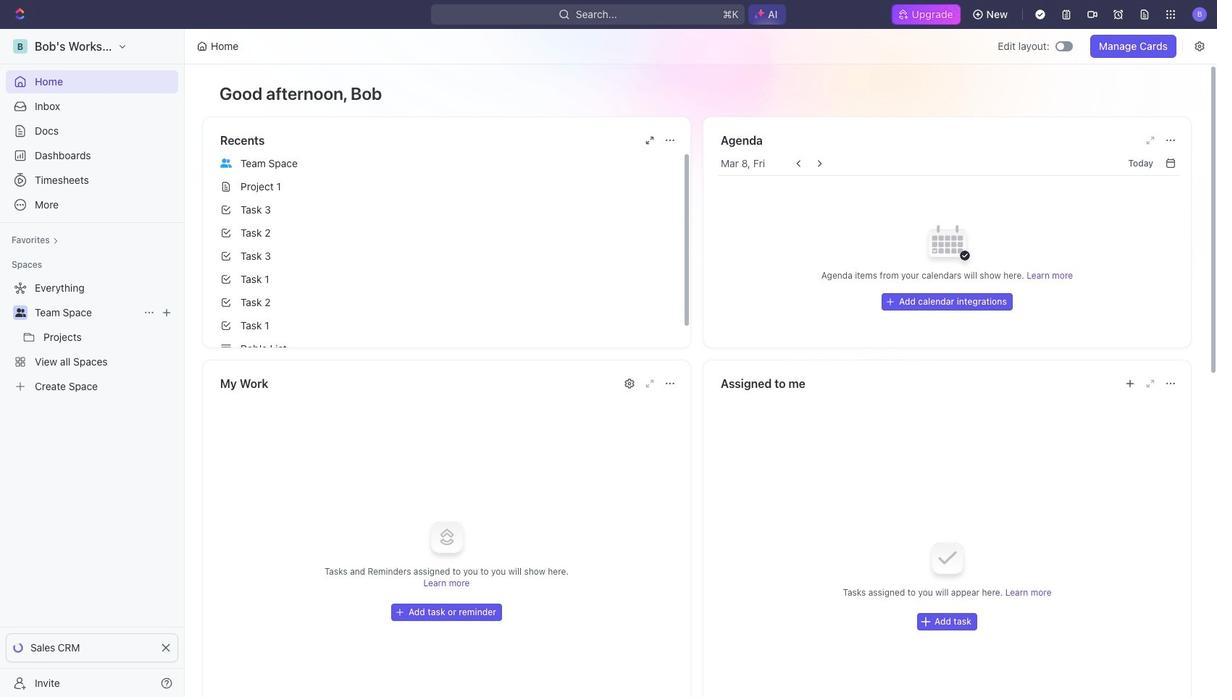 Task type: locate. For each thing, give the bounding box(es) containing it.
tree inside sidebar navigation
[[6, 277, 178, 399]]

tree
[[6, 277, 178, 399]]

1 horizontal spatial user group image
[[220, 159, 232, 168]]

sidebar navigation
[[0, 29, 188, 698]]

user group image
[[220, 159, 232, 168], [15, 309, 26, 317]]

0 horizontal spatial user group image
[[15, 309, 26, 317]]

1 vertical spatial user group image
[[15, 309, 26, 317]]



Task type: describe. For each thing, give the bounding box(es) containing it.
bob's workspace, , element
[[13, 39, 28, 54]]

0 vertical spatial user group image
[[220, 159, 232, 168]]

user group image inside tree
[[15, 309, 26, 317]]



Task type: vqa. For each thing, say whether or not it's contained in the screenshot.
here
no



